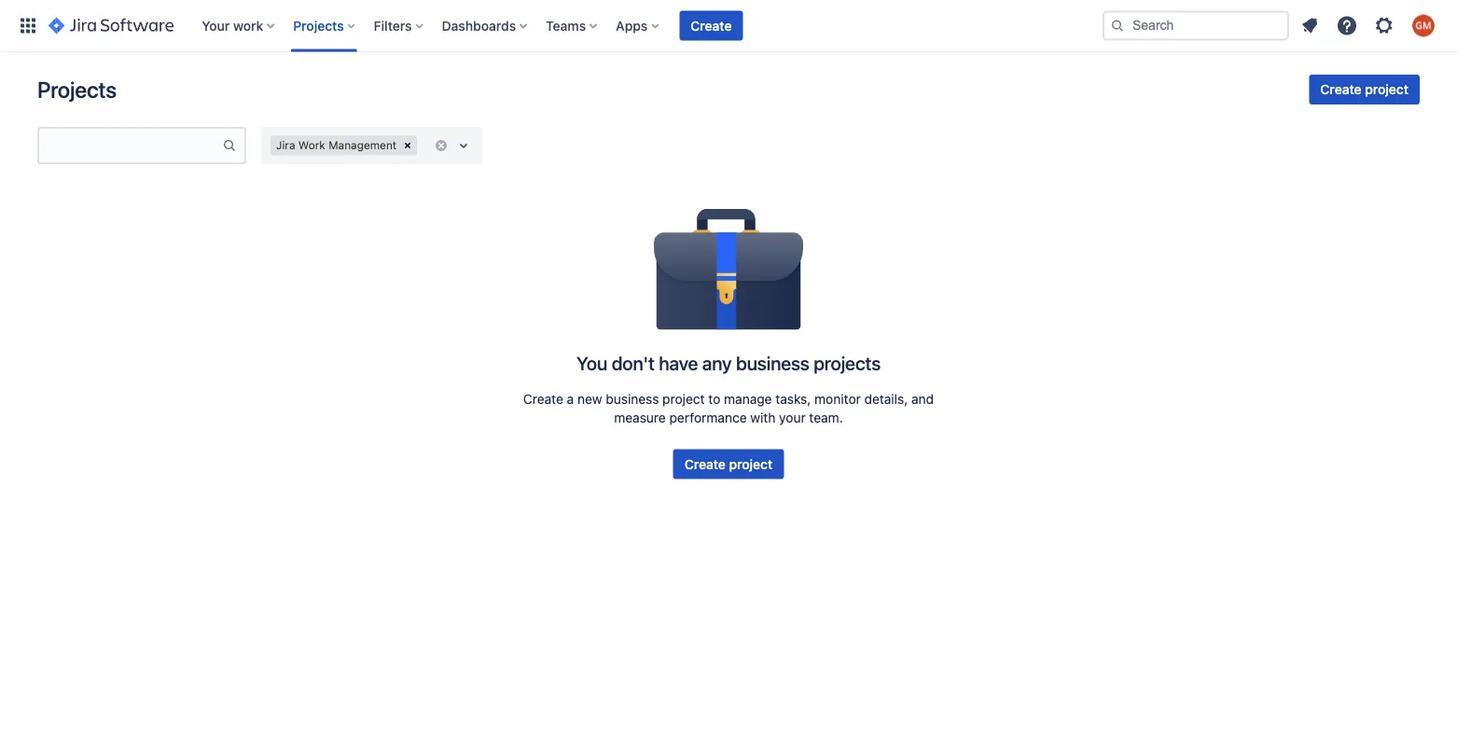 Task type: describe. For each thing, give the bounding box(es) containing it.
project for the bottommost the create project button
[[729, 456, 773, 472]]

and
[[912, 391, 934, 406]]

filters button
[[368, 11, 431, 41]]

your work
[[202, 18, 263, 33]]

team.
[[810, 410, 843, 425]]

business inside "create a new business project to manage tasks, monitor details, and measure performance with your team."
[[606, 391, 659, 406]]

work
[[233, 18, 263, 33]]

details,
[[865, 391, 908, 406]]

create down performance
[[685, 456, 726, 472]]

1 vertical spatial create project button
[[674, 449, 784, 479]]

management
[[329, 139, 397, 152]]

create down the help icon
[[1321, 82, 1362, 97]]

with
[[751, 410, 776, 425]]

create inside button
[[691, 18, 732, 33]]

clear image
[[401, 138, 415, 153]]

settings image
[[1374, 14, 1396, 37]]

project inside "create a new business project to manage tasks, monitor details, and measure performance with your team."
[[663, 391, 705, 406]]

you
[[577, 352, 608, 374]]

jira work management
[[276, 139, 397, 152]]

work
[[298, 139, 326, 152]]

don't
[[612, 352, 655, 374]]

apps
[[616, 18, 648, 33]]

project for the create project button to the right
[[1366, 82, 1409, 97]]

clear image
[[434, 138, 449, 153]]

0 horizontal spatial projects
[[37, 77, 117, 103]]

dashboards
[[442, 18, 516, 33]]



Task type: locate. For each thing, give the bounding box(es) containing it.
0 vertical spatial project
[[1366, 82, 1409, 97]]

business
[[736, 352, 810, 374], [606, 391, 659, 406]]

create project down performance
[[685, 456, 773, 472]]

Search field
[[1103, 11, 1290, 41]]

any
[[703, 352, 732, 374]]

0 vertical spatial create project
[[1321, 82, 1409, 97]]

search image
[[1111, 18, 1126, 33]]

project down "settings" icon
[[1366, 82, 1409, 97]]

0 horizontal spatial create project
[[685, 456, 773, 472]]

filters
[[374, 18, 412, 33]]

projects right work
[[293, 18, 344, 33]]

to
[[709, 391, 721, 406]]

help image
[[1337, 14, 1359, 37]]

None text field
[[39, 133, 222, 159]]

new
[[578, 391, 603, 406]]

create
[[691, 18, 732, 33], [1321, 82, 1362, 97], [524, 391, 564, 406], [685, 456, 726, 472]]

monitor
[[815, 391, 861, 406]]

project down "with"
[[729, 456, 773, 472]]

0 horizontal spatial business
[[606, 391, 659, 406]]

1 horizontal spatial create project
[[1321, 82, 1409, 97]]

dashboards button
[[436, 11, 535, 41]]

1 horizontal spatial create project button
[[1310, 75, 1421, 105]]

have
[[659, 352, 698, 374]]

tasks,
[[776, 391, 811, 406]]

create project
[[1321, 82, 1409, 97], [685, 456, 773, 472]]

create project button
[[1310, 75, 1421, 105], [674, 449, 784, 479]]

measure
[[614, 410, 666, 425]]

performance
[[670, 410, 747, 425]]

1 horizontal spatial project
[[729, 456, 773, 472]]

1 vertical spatial project
[[663, 391, 705, 406]]

projects inside popup button
[[293, 18, 344, 33]]

1 horizontal spatial projects
[[293, 18, 344, 33]]

business up measure
[[606, 391, 659, 406]]

jira software image
[[49, 14, 174, 37], [49, 14, 174, 37]]

create project button down the help icon
[[1310, 75, 1421, 105]]

create button
[[680, 11, 743, 41]]

0 vertical spatial projects
[[293, 18, 344, 33]]

primary element
[[11, 0, 1103, 52]]

your
[[779, 410, 806, 425]]

1 horizontal spatial business
[[736, 352, 810, 374]]

teams
[[546, 18, 586, 33]]

0 vertical spatial business
[[736, 352, 810, 374]]

teams button
[[541, 11, 605, 41]]

your
[[202, 18, 230, 33]]

your work button
[[196, 11, 282, 41]]

banner
[[0, 0, 1458, 52]]

notifications image
[[1299, 14, 1322, 37]]

create left a
[[524, 391, 564, 406]]

projects button
[[288, 11, 363, 41]]

project
[[1366, 82, 1409, 97], [663, 391, 705, 406], [729, 456, 773, 472]]

2 vertical spatial project
[[729, 456, 773, 472]]

create inside "create a new business project to manage tasks, monitor details, and measure performance with your team."
[[524, 391, 564, 406]]

projects
[[814, 352, 881, 374]]

appswitcher icon image
[[17, 14, 39, 37]]

projects down appswitcher icon
[[37, 77, 117, 103]]

0 vertical spatial create project button
[[1310, 75, 1421, 105]]

0 horizontal spatial project
[[663, 391, 705, 406]]

jira
[[276, 139, 295, 152]]

create project button down performance
[[674, 449, 784, 479]]

2 horizontal spatial project
[[1366, 82, 1409, 97]]

1 vertical spatial projects
[[37, 77, 117, 103]]

you don't have any business projects
[[577, 352, 881, 374]]

1 vertical spatial business
[[606, 391, 659, 406]]

business up tasks,
[[736, 352, 810, 374]]

project up performance
[[663, 391, 705, 406]]

projects
[[293, 18, 344, 33], [37, 77, 117, 103]]

apps button
[[611, 11, 667, 41]]

create project down the help icon
[[1321, 82, 1409, 97]]

open image
[[453, 134, 475, 157]]

a
[[567, 391, 574, 406]]

1 vertical spatial create project
[[685, 456, 773, 472]]

banner containing your work
[[0, 0, 1458, 52]]

create a new business project to manage tasks, monitor details, and measure performance with your team.
[[524, 391, 934, 425]]

manage
[[724, 391, 772, 406]]

0 horizontal spatial create project button
[[674, 449, 784, 479]]

create right "apps" dropdown button in the left top of the page
[[691, 18, 732, 33]]

your profile and settings image
[[1413, 14, 1435, 37]]



Task type: vqa. For each thing, say whether or not it's contained in the screenshot.
INVITE PEOPLE button
no



